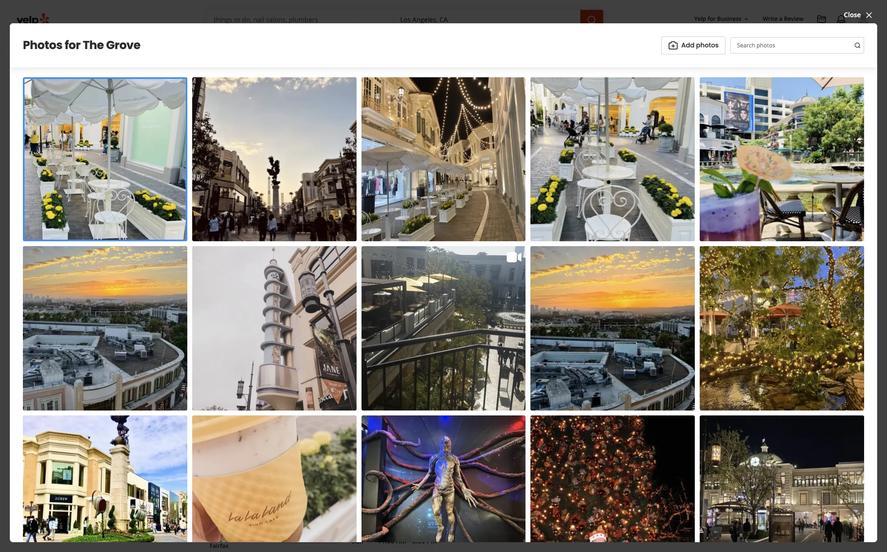 Task type: vqa. For each thing, say whether or not it's contained in the screenshot.


Task type: describe. For each thing, give the bounding box(es) containing it.
ca inside the 189 the grove dr los angeles, ca 90036 fairfax
[[246, 534, 254, 542]]

the-grove-los-angeles-7 photo jxvemi2oal0029w8h2ku4a image
[[210, 340, 234, 364]]

used
[[253, 340, 266, 348]]

90036 inside the 189 the grove dr los angeles, ca 90036 fairfax
[[255, 534, 272, 542]]

i
[[321, 310, 323, 318]]

in for in 431 reviews
[[266, 348, 271, 356]]

closed now
[[447, 472, 484, 481]]

photos
[[23, 37, 62, 53]]

close button
[[845, 10, 875, 20]]

months
[[378, 202, 403, 211]]

for for the
[[65, 37, 81, 53]]

add photos
[[682, 40, 719, 50]]

sat
[[352, 524, 362, 533]]

16 chevron down v2 image
[[744, 16, 750, 22]]

share
[[369, 248, 388, 258]]

am for thu
[[396, 498, 407, 507]]

we
[[243, 340, 251, 348]]

9:00 for mon
[[412, 458, 425, 467]]

" they also have a trolley
[[241, 310, 307, 318]]

24 directions v2 image
[[661, 308, 671, 318]]

24 phone v2 image
[[661, 275, 671, 284]]

for for business
[[708, 15, 716, 23]]

,
[[346, 369, 347, 377]]

shopping
[[273, 187, 303, 196]]

stroll
[[436, 369, 450, 377]]

the inside get directions 189 the grove dr los angeles, ca 90036
[[548, 308, 560, 317]]

shopping centers
[[273, 187, 330, 196]]

search image
[[587, 15, 597, 25]]

comes
[[377, 310, 395, 318]]

write a review
[[229, 248, 275, 258]]

trolley
[[288, 310, 307, 318]]

" for " we used to live near this neighborhood before the grove, when it was only farmer
[[241, 340, 243, 348]]

2 horizontal spatial it
[[433, 310, 436, 318]]

16 info v2 image
[[298, 203, 305, 209]]

fri
[[352, 511, 360, 520]]

8080
[[566, 275, 581, 284]]

what
[[418, 310, 431, 318]]

your
[[464, 369, 477, 377]]

pm for fri
[[431, 511, 441, 520]]

near
[[285, 340, 297, 348]]

- for mon
[[409, 458, 411, 467]]

add photo link
[[285, 244, 346, 262]]

get directions link
[[535, 298, 582, 307]]

" we used to live near this neighborhood before the grove, when it was only farmer
[[241, 340, 466, 348]]

save button
[[398, 244, 441, 262]]

a right take
[[432, 369, 435, 377]]

10:00 am - 10:00 pm for fri
[[378, 511, 441, 520]]

grove inside the 189 the grove dr los angeles, ca 90036 fairfax
[[233, 526, 250, 534]]

(2,579
[[298, 169, 317, 178]]

closed for closed now
[[447, 472, 468, 481]]

dr inside get directions 189 the grove dr los angeles, ca 90036
[[582, 308, 590, 317]]

am for tue
[[396, 472, 407, 481]]

10:00 for tue
[[378, 472, 395, 481]]

reviews for " in 431 reviews
[[284, 348, 305, 356]]

photo of the grove - los angeles, ca, us. surrounded by floral planters image
[[51, 54, 181, 228]]

yelp for business button
[[692, 12, 754, 26]]

a up search photos "text field"
[[780, 15, 783, 23]]

all
[[618, 197, 626, 207]]

business
[[578, 342, 606, 351]]

pm for sun
[[427, 537, 437, 546]]

loading interface... image
[[844, 54, 888, 228]]

am for mon
[[396, 458, 407, 467]]

message the business button
[[535, 341, 606, 351]]

other.
[[270, 377, 286, 385]]

showing
[[443, 310, 466, 318]]

before
[[349, 340, 367, 348]]

pm for tue
[[427, 472, 437, 481]]

0 horizontal spatial review
[[210, 289, 239, 300]]

add photos link
[[662, 36, 726, 54]]

user actions element
[[688, 10, 883, 61]]

see for see all 5.9k photos
[[605, 197, 616, 207]]

photo of the grove - los angeles, ca, us. la sunset view image
[[705, 54, 844, 228]]

photos inside 'link'
[[697, 40, 719, 50]]

where
[[354, 310, 371, 318]]

get directions 189 the grove dr los angeles, ca 90036
[[535, 298, 641, 327]]

$$
[[255, 187, 262, 196]]

10:00 am - 9:00 pm for wed
[[378, 485, 437, 494]]

projects image
[[817, 15, 827, 25]]

notifications image
[[837, 15, 847, 25]]

11:00 am - 8:00 pm
[[378, 537, 437, 546]]

0 horizontal spatial is
[[272, 369, 276, 377]]

431
[[272, 348, 282, 356]]

and inside 's market and cbs studios.
[[491, 340, 502, 348]]

pm for wed
[[427, 485, 437, 494]]

a left review in the left top of the page
[[248, 248, 252, 258]]

1 vertical spatial to
[[313, 369, 319, 377]]

90036 inside get directions 189 the grove dr los angeles, ca 90036
[[535, 318, 554, 327]]

info alert
[[298, 201, 416, 211]]

sun
[[352, 537, 364, 546]]

24 external link v2 image
[[661, 251, 671, 261]]

mon
[[352, 458, 366, 467]]

review highlights
[[210, 289, 282, 300]]

write a review
[[763, 15, 804, 23]]

closed for closed 10:00 am - 9:00 pm
[[210, 202, 231, 211]]

208
[[268, 318, 278, 326]]

24 star v2 image
[[216, 248, 226, 258]]

" the grove is a great place to shop, eat
[[241, 369, 346, 377]]

eat button
[[336, 369, 346, 377]]

- for tue
[[409, 472, 411, 481]]

people,
[[467, 310, 487, 318]]

neighborhood
[[310, 340, 348, 348]]

claimed
[[218, 187, 244, 196]]

3.8 star rating image
[[210, 167, 282, 180]]

10:00 for wed
[[378, 485, 395, 494]]

the-grove-los-angeles-7 photo 8quofu_vzir9vbyx6jzyqw image
[[210, 310, 234, 335]]

dont
[[324, 310, 337, 318]]

trolley button
[[288, 310, 307, 318]]

" for " the grove is a great place to shop, eat
[[241, 369, 243, 377]]

or inside that i dont know where it comes from or what it is showing people, but its sweet!
[[411, 310, 417, 318]]

- for wed
[[409, 485, 411, 494]]

they
[[243, 310, 256, 318]]

add for add photo
[[305, 248, 318, 258]]

thu
[[352, 498, 364, 507]]

sweet!
[[241, 318, 258, 326]]

- for sun
[[409, 537, 411, 546]]

when
[[399, 340, 414, 348]]

farmer
[[445, 340, 466, 348]]

- for fri
[[409, 511, 411, 520]]

and inside , see a movie and even just take a stroll with your family or significant other.
[[382, 369, 392, 377]]

grove inside region
[[254, 369, 270, 377]]

pm for thu
[[427, 498, 437, 507]]

" for " in 84 reviews
[[286, 377, 288, 385]]

reviews for " in 84 reviews
[[304, 377, 325, 385]]

closed 10:00 am - 9:00 pm
[[210, 202, 293, 211]]

get for get directions 189 the grove dr los angeles, ca 90036
[[535, 298, 547, 307]]

region inside review highlights element
[[203, 310, 522, 394]]

significant
[[241, 377, 268, 385]]

24 close v2 image
[[865, 10, 875, 20]]

location & hours
[[210, 433, 278, 445]]

10:00 for fri
[[378, 511, 395, 520]]

photos for the grove
[[23, 37, 141, 53]]

shop,
[[320, 369, 335, 377]]

directions
[[549, 298, 582, 307]]

edit button
[[335, 188, 351, 198]]

10:00 am - 9:00 pm for thu
[[378, 498, 437, 507]]

just
[[408, 369, 417, 377]]

" for " in 208 reviews
[[258, 318, 260, 326]]

family
[[478, 369, 494, 377]]

grove,
[[380, 340, 397, 348]]

11:00
[[378, 537, 395, 546]]

9:00 for wed
[[412, 485, 425, 494]]

or inside , see a movie and even just take a stroll with your family or significant other.
[[496, 369, 502, 377]]

900-
[[553, 275, 566, 284]]

the grove
[[210, 139, 310, 166]]

updated
[[329, 202, 355, 211]]

add for add photos
[[682, 40, 695, 50]]

's market and cbs studios.
[[241, 340, 514, 356]]

review highlights element
[[197, 275, 522, 407]]

farmer button
[[445, 340, 466, 348]]



Task type: locate. For each thing, give the bounding box(es) containing it.
ca left 24 directions v2 icon at the right of the page
[[632, 308, 641, 317]]

add photo
[[305, 248, 339, 258]]

0 vertical spatial and
[[491, 340, 502, 348]]

get
[[535, 298, 547, 307], [287, 530, 298, 540]]

2 10:00 am - 10:00 pm from the top
[[378, 524, 441, 533]]

get directions
[[287, 530, 332, 540]]

"
[[258, 318, 260, 326], [262, 348, 264, 356], [286, 377, 288, 385]]

0 vertical spatial 90036
[[535, 318, 554, 327]]

see
[[348, 369, 358, 377]]

0 vertical spatial "
[[258, 318, 260, 326]]

angeles, inside the 189 the grove dr los angeles, ca 90036 fairfax
[[221, 534, 245, 542]]

directions
[[300, 530, 332, 540]]

- for sat
[[409, 524, 411, 533]]

" in 208 reviews
[[258, 318, 301, 326]]

's
[[466, 340, 470, 348]]

0 vertical spatial dr
[[582, 308, 590, 317]]

1 horizontal spatial 90036
[[535, 318, 554, 327]]

9:00
[[268, 202, 281, 211], [412, 458, 425, 467], [412, 472, 425, 481], [412, 485, 425, 494], [412, 498, 425, 507]]

2 vertical spatial in
[[289, 377, 294, 385]]

0 horizontal spatial closed
[[210, 202, 231, 211]]

0 vertical spatial for
[[708, 15, 716, 23]]

dr inside the 189 the grove dr los angeles, ca 90036 fairfax
[[251, 526, 258, 534]]

1 vertical spatial reviews
[[284, 348, 305, 356]]

was
[[420, 340, 430, 348]]

1 vertical spatial angeles,
[[221, 534, 245, 542]]

get inside get directions 189 the grove dr los angeles, ca 90036
[[535, 298, 547, 307]]

location & hours element
[[197, 420, 529, 553]]

movie
[[364, 369, 380, 377]]

to right place
[[313, 369, 319, 377]]

0 horizontal spatial ca
[[246, 534, 254, 542]]

1 horizontal spatial dr
[[582, 308, 590, 317]]

1 vertical spatial in
[[266, 348, 271, 356]]

the inside the 189 the grove dr los angeles, ca 90036 fairfax
[[221, 526, 232, 534]]

0 horizontal spatial get
[[287, 530, 298, 540]]

see left all
[[605, 197, 616, 207]]

" down used
[[262, 348, 264, 356]]

in 84 reviews button
[[288, 377, 325, 385]]

or right the from
[[411, 310, 417, 318]]

10:00 am - 9:00 pm
[[378, 458, 437, 467], [378, 472, 437, 481], [378, 485, 437, 494], [378, 498, 437, 507]]

1 vertical spatial 189
[[210, 526, 220, 534]]

0 vertical spatial or
[[411, 310, 417, 318]]

for right the photos
[[65, 37, 81, 53]]

fairfax
[[210, 542, 229, 550]]

get inside location & hours element
[[287, 530, 298, 540]]

get directions link
[[280, 526, 339, 544]]

photo of the grove - los angeles, ca, us. solo summer vacation! image
[[574, 54, 705, 228]]

" up significant on the left bottom of page
[[241, 369, 243, 377]]

it right what
[[433, 310, 436, 318]]

los inside the 189 the grove dr los angeles, ca 90036 fairfax
[[210, 534, 219, 542]]

with
[[451, 369, 463, 377]]

189 up fairfax
[[210, 526, 220, 534]]

studios.
[[241, 348, 262, 356]]

0 horizontal spatial it
[[372, 310, 376, 318]]

1 vertical spatial and
[[382, 369, 392, 377]]

or
[[411, 310, 417, 318], [496, 369, 502, 377]]

reviews for " in 208 reviews
[[280, 318, 301, 326]]

for inside button
[[708, 15, 716, 23]]

it left was
[[415, 340, 419, 348]]

1 horizontal spatial write
[[763, 15, 778, 23]]

am for sun
[[396, 537, 407, 546]]

1 horizontal spatial see
[[605, 197, 616, 207]]

1 10:00 am - 10:00 pm from the top
[[378, 511, 441, 520]]

1 horizontal spatial and
[[491, 340, 502, 348]]

photo of the grove - los angeles, ca, us. cutest seating area image
[[443, 54, 574, 228]]

and left even
[[382, 369, 392, 377]]

0 horizontal spatial add
[[305, 248, 318, 258]]

1 vertical spatial for
[[65, 37, 81, 53]]

2 vertical spatial reviews
[[304, 377, 325, 385]]

189 the grove dr los angeles, ca 90036 fairfax
[[210, 526, 272, 550]]

closed down the 16 claim filled v2 'icon'
[[210, 202, 231, 211]]

0 horizontal spatial see
[[424, 203, 433, 210]]

save
[[418, 248, 434, 258]]

that i dont know where it comes from or what it is showing people, but its sweet!
[[241, 310, 505, 326]]

1 horizontal spatial closed
[[447, 472, 468, 481]]

0 vertical spatial hours
[[308, 202, 327, 211]]

1 vertical spatial 90036
[[255, 534, 272, 542]]

review inside user actions element
[[785, 15, 804, 23]]

get for get directions
[[287, 530, 298, 540]]

10:00 am - 10:00 pm for sat
[[378, 524, 441, 533]]

189 inside the 189 the grove dr los angeles, ca 90036 fairfax
[[210, 526, 220, 534]]

angeles, inside get directions 189 the grove dr los angeles, ca 90036
[[604, 308, 631, 317]]

24 save outline v2 image
[[405, 248, 415, 258]]

review up search photos "text field"
[[785, 15, 804, 23]]

2 horizontal spatial "
[[286, 377, 288, 385]]

ca down 189 the grove dr link
[[246, 534, 254, 542]]

write a review link
[[760, 12, 808, 26]]

in 431 reviews button
[[264, 348, 305, 356]]

for right 'yelp'
[[708, 15, 716, 23]]

great
[[282, 369, 296, 377]]

0 vertical spatial add
[[682, 40, 695, 50]]

write for write a review
[[229, 248, 246, 258]]

2 " from the top
[[241, 340, 243, 348]]

a right have on the left bottom of the page
[[284, 310, 287, 318]]

photo of the grove - los angeles, ca, us. shopping & sunsets image
[[181, 54, 312, 228]]

is left showing
[[438, 310, 442, 318]]

1 vertical spatial closed
[[447, 472, 468, 481]]

pm for sat
[[431, 524, 441, 533]]

1 horizontal spatial for
[[708, 15, 716, 23]]

0 vertical spatial photos
[[697, 40, 719, 50]]

know
[[338, 310, 353, 318]]

los up business
[[592, 308, 602, 317]]

1 horizontal spatial angeles,
[[604, 308, 631, 317]]

1 horizontal spatial get
[[535, 298, 547, 307]]

" down also
[[258, 318, 260, 326]]

10:00 for thu
[[378, 498, 395, 507]]

in left 431
[[266, 348, 271, 356]]

" for " in 431 reviews
[[262, 348, 264, 356]]

see inside see all 5.9k photos link
[[605, 197, 616, 207]]

(2,579 reviews) link
[[298, 169, 345, 178]]

- for thu
[[409, 498, 411, 507]]

2 10:00 am - 9:00 pm from the top
[[378, 472, 437, 481]]

to
[[267, 340, 273, 348], [313, 369, 319, 377]]

90036 down 189 the grove dr link
[[255, 534, 272, 542]]

Search photos text field
[[731, 37, 865, 53]]

see hours
[[424, 203, 448, 210]]

1 vertical spatial photos
[[642, 197, 665, 207]]

1 horizontal spatial add
[[682, 40, 695, 50]]

1 vertical spatial review
[[210, 289, 239, 300]]

see left hours
[[424, 203, 433, 210]]

189 inside get directions 189 the grove dr los angeles, ca 90036
[[535, 308, 547, 317]]

from
[[396, 310, 409, 318]]

0 horizontal spatial write
[[229, 248, 246, 258]]

is up other.
[[272, 369, 276, 377]]

map image
[[210, 455, 339, 516]]

10:00 am - 9:00 pm for mon
[[378, 458, 437, 467]]

1 vertical spatial "
[[241, 340, 243, 348]]

see all 5.9k photos
[[605, 197, 665, 207]]

los up fairfax
[[210, 534, 219, 542]]

1 horizontal spatial it
[[415, 340, 419, 348]]

shopping centers link
[[273, 187, 330, 196]]

is
[[438, 310, 442, 318], [272, 369, 276, 377]]

reviews down place
[[304, 377, 325, 385]]

over
[[357, 202, 371, 211]]

also
[[257, 310, 268, 318]]

0 horizontal spatial "
[[258, 318, 260, 326]]

90036
[[535, 318, 554, 327], [255, 534, 272, 542]]

1 horizontal spatial "
[[262, 348, 264, 356]]

edit
[[339, 189, 348, 196]]

0 horizontal spatial for
[[65, 37, 81, 53]]

business categories element
[[206, 29, 871, 53]]

" for " they also have a trolley
[[241, 310, 243, 318]]

1 vertical spatial add
[[305, 248, 318, 258]]

grove inside get directions 189 the grove dr los angeles, ca 90036
[[562, 308, 581, 317]]

the
[[83, 37, 104, 53], [210, 139, 246, 166], [548, 308, 560, 317], [369, 340, 378, 348], [243, 369, 253, 377], [221, 526, 232, 534]]

in for in 84 reviews
[[289, 377, 294, 385]]

1 vertical spatial hours
[[254, 433, 278, 445]]

24 message v2 image
[[661, 341, 671, 351]]

see inside see hours link
[[424, 203, 433, 210]]

None search field
[[207, 10, 605, 29]]

0 vertical spatial angeles,
[[604, 308, 631, 317]]

pm for mon
[[427, 458, 437, 467]]

0 horizontal spatial 189
[[210, 526, 220, 534]]

24 share v2 image
[[356, 248, 366, 258]]

" up studios.
[[241, 340, 243, 348]]

1 horizontal spatial ca
[[632, 308, 641, 317]]

0 horizontal spatial 90036
[[255, 534, 272, 542]]

" up sweet! at the left of the page
[[241, 310, 243, 318]]

closed left now
[[447, 472, 468, 481]]

write
[[763, 15, 778, 23], [229, 248, 246, 258]]

in for in 208 reviews
[[262, 318, 267, 326]]

"
[[241, 310, 243, 318], [241, 340, 243, 348], [241, 369, 243, 377]]

1 vertical spatial ca
[[246, 534, 254, 542]]

3 " from the top
[[241, 369, 243, 377]]

24 add photo v2 image
[[669, 40, 679, 50]]

16 claim filled v2 image
[[210, 189, 216, 195]]

1 vertical spatial "
[[262, 348, 264, 356]]

0 vertical spatial review
[[785, 15, 804, 23]]

have
[[270, 310, 282, 318]]

9:00 for thu
[[412, 498, 425, 507]]

0 vertical spatial in
[[262, 318, 267, 326]]

or right family in the bottom of the page
[[496, 369, 502, 377]]

3 10:00 am - 9:00 pm from the top
[[378, 485, 437, 494]]

10:00 for sat
[[378, 524, 395, 533]]

reviews
[[280, 318, 301, 326], [284, 348, 305, 356], [304, 377, 325, 385]]

" in 84 reviews
[[286, 377, 325, 385]]

los
[[592, 308, 602, 317], [210, 534, 219, 542]]

region containing "
[[203, 310, 522, 394]]

write for write a review
[[763, 15, 778, 23]]

candace b. image
[[210, 369, 234, 394]]

the
[[565, 342, 576, 351]]

0 horizontal spatial los
[[210, 534, 219, 542]]

0 vertical spatial ca
[[632, 308, 641, 317]]

0 horizontal spatial or
[[411, 310, 417, 318]]

1 vertical spatial write
[[229, 248, 246, 258]]

10:00 for mon
[[378, 458, 395, 467]]

0 vertical spatial reviews
[[280, 318, 301, 326]]

a right see
[[359, 369, 362, 377]]

0 vertical spatial write
[[763, 15, 778, 23]]

0 vertical spatial is
[[438, 310, 442, 318]]

1 vertical spatial is
[[272, 369, 276, 377]]

0 horizontal spatial to
[[267, 340, 273, 348]]

ago
[[404, 202, 416, 211]]

0 vertical spatial to
[[267, 340, 273, 348]]

0 vertical spatial 189
[[535, 308, 547, 317]]

los inside get directions 189 the grove dr los angeles, ca 90036
[[592, 308, 602, 317]]

a up other.
[[278, 369, 281, 377]]

get down (323)
[[535, 298, 547, 307]]

0 horizontal spatial and
[[382, 369, 392, 377]]

0 horizontal spatial hours
[[254, 433, 278, 445]]

photos right '5.9k'
[[642, 197, 665, 207]]

business
[[718, 15, 742, 23]]

add inside add photo link
[[305, 248, 318, 258]]

10:00 am - 10:00 pm
[[378, 511, 441, 520], [378, 524, 441, 533]]

highlights
[[240, 289, 282, 300]]

only
[[432, 340, 443, 348]]

am for wed
[[396, 485, 407, 494]]

0 horizontal spatial photos
[[642, 197, 665, 207]]

review
[[785, 15, 804, 23], [210, 289, 239, 300]]

1 horizontal spatial review
[[785, 15, 804, 23]]

0 horizontal spatial dr
[[251, 526, 258, 534]]

2 vertical spatial "
[[286, 377, 288, 385]]

in left "84"
[[289, 377, 294, 385]]

see for see hours
[[424, 203, 433, 210]]

hours
[[308, 202, 327, 211], [254, 433, 278, 445]]

10:00
[[234, 202, 251, 211], [378, 458, 395, 467], [378, 472, 395, 481], [378, 485, 395, 494], [378, 498, 395, 507], [378, 511, 395, 520], [412, 511, 429, 520], [378, 524, 395, 533], [412, 524, 429, 533]]

and left cbs
[[491, 340, 502, 348]]

it right where
[[372, 310, 376, 318]]

live
[[274, 340, 283, 348]]

1 vertical spatial dr
[[251, 526, 258, 534]]

add right 24 add photo v2
[[682, 40, 695, 50]]

reviews down trolley
[[280, 318, 301, 326]]

1 horizontal spatial hours
[[308, 202, 327, 211]]

reviews down the near
[[284, 348, 305, 356]]

1 vertical spatial get
[[287, 530, 298, 540]]

reviews)
[[318, 169, 345, 178]]

in 208 reviews button
[[260, 318, 301, 326]]

ca inside get directions 189 the grove dr los angeles, ca 90036
[[632, 308, 641, 317]]

0 vertical spatial get
[[535, 298, 547, 307]]

photo of the grove - los angeles, ca, us. lit alley with plenty of outdoor seating. image
[[312, 54, 443, 228]]

am for sat
[[396, 524, 407, 533]]

region
[[203, 310, 522, 394]]

search image
[[855, 42, 862, 49]]

add inside add photos 'link'
[[682, 40, 695, 50]]

hours updated over 3 months ago
[[308, 202, 416, 211]]

to left live
[[267, 340, 273, 348]]

for
[[708, 15, 716, 23], [65, 37, 81, 53]]

5.9k
[[627, 197, 640, 207]]

(323) 900-8080
[[535, 275, 581, 284]]

is inside that i dont know where it comes from or what it is showing people, but its sweet!
[[438, 310, 442, 318]]

1 vertical spatial los
[[210, 534, 219, 542]]

2 vertical spatial "
[[241, 369, 243, 377]]

closed inside location & hours element
[[447, 472, 468, 481]]

0 horizontal spatial angeles,
[[221, 534, 245, 542]]

10:00 am - 9:00 pm for tue
[[378, 472, 437, 481]]

review
[[254, 248, 275, 258]]

wed
[[352, 485, 366, 494]]

thegrovela.com link
[[535, 252, 587, 261]]

8:00
[[412, 537, 425, 546]]

0 vertical spatial los
[[592, 308, 602, 317]]

1 vertical spatial 10:00 am - 10:00 pm
[[378, 524, 441, 533]]

that
[[309, 310, 319, 318]]

add right 24 camera v2 image
[[305, 248, 318, 258]]

1 horizontal spatial los
[[592, 308, 602, 317]]

write inside user actions element
[[763, 15, 778, 23]]

am for fri
[[396, 511, 407, 520]]

photos down 'yelp'
[[697, 40, 719, 50]]

1 " from the top
[[241, 310, 243, 318]]

get left directions
[[287, 530, 298, 540]]

now
[[470, 472, 484, 481]]

write right 16 chevron down v2 icon
[[763, 15, 778, 23]]

in
[[262, 318, 267, 326], [266, 348, 271, 356], [289, 377, 294, 385]]

market
[[471, 340, 490, 348]]

189 down get directions link
[[535, 308, 547, 317]]

in down also
[[262, 318, 267, 326]]

0 vertical spatial 10:00 am - 10:00 pm
[[378, 511, 441, 520]]

1 vertical spatial or
[[496, 369, 502, 377]]

0 vertical spatial closed
[[210, 202, 231, 211]]

hours inside info "alert"
[[308, 202, 327, 211]]

" down great
[[286, 377, 288, 385]]

1 horizontal spatial is
[[438, 310, 442, 318]]

9:00 for tue
[[412, 472, 425, 481]]

am
[[253, 202, 263, 211], [396, 458, 407, 467], [396, 472, 407, 481], [396, 485, 407, 494], [396, 498, 407, 507], [396, 511, 407, 520], [396, 524, 407, 533], [396, 537, 407, 546]]

but
[[488, 310, 497, 318]]

3.8
[[287, 169, 296, 178]]

1 horizontal spatial or
[[496, 369, 502, 377]]

its
[[499, 310, 505, 318]]

write right the 24 star v2 icon
[[229, 248, 246, 258]]

90036 up message
[[535, 318, 554, 327]]

1 horizontal spatial photos
[[697, 40, 719, 50]]

4 10:00 am - 9:00 pm from the top
[[378, 498, 437, 507]]

grove
[[106, 37, 141, 53], [250, 139, 310, 166], [562, 308, 581, 317], [254, 369, 270, 377], [233, 526, 250, 534]]

hours down centers
[[308, 202, 327, 211]]

" in 431 reviews
[[262, 348, 305, 356]]

1 horizontal spatial 189
[[535, 308, 547, 317]]

review up "the-grove-los-angeles-7 photo 8quofu_vzir9vbyx6jzyqw"
[[210, 289, 239, 300]]

thegrovela.com
[[535, 252, 587, 261]]

24 camera v2 image
[[292, 248, 302, 258]]

see
[[605, 197, 616, 207], [424, 203, 433, 210]]

1 10:00 am - 9:00 pm from the top
[[378, 458, 437, 467]]

1 horizontal spatial to
[[313, 369, 319, 377]]

hours right &
[[254, 433, 278, 445]]

0 vertical spatial "
[[241, 310, 243, 318]]



